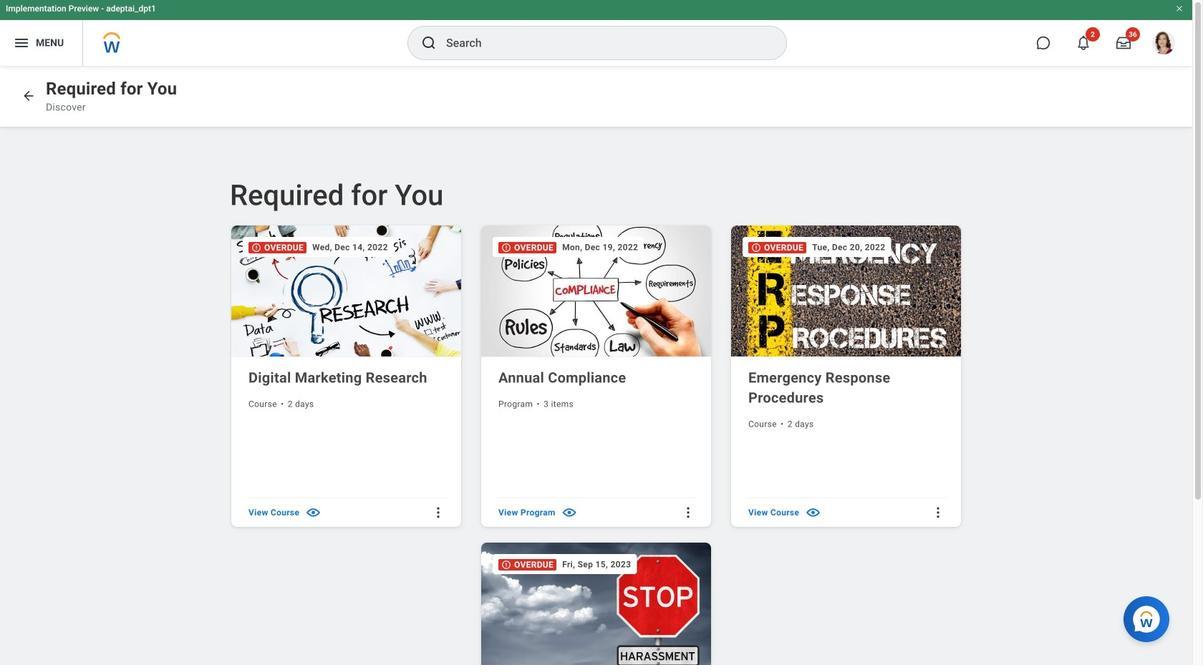 Task type: locate. For each thing, give the bounding box(es) containing it.
exclamation circle image for emergency response procedures image
[[751, 243, 761, 253]]

1 visible image from the left
[[305, 504, 322, 521]]

related actions vertical image
[[681, 506, 695, 520]]

visible image
[[305, 504, 322, 521], [561, 504, 578, 521], [805, 504, 822, 521]]

exclamation circle image
[[501, 243, 511, 253], [751, 243, 761, 253], [501, 560, 511, 570]]

banner
[[0, 0, 1193, 66]]

close environment banner image
[[1175, 4, 1184, 13]]

2 visible image from the left
[[561, 504, 578, 521]]

emergency response procedures image
[[731, 226, 964, 357]]

3 visible image from the left
[[805, 504, 822, 521]]

search image
[[420, 34, 438, 52]]

digital marketing research image
[[231, 226, 464, 357]]

0 horizontal spatial visible image
[[305, 504, 322, 521]]

inbox large image
[[1117, 36, 1131, 50]]

Search Workday  search field
[[446, 27, 757, 59]]

2 horizontal spatial visible image
[[805, 504, 822, 521]]

1 horizontal spatial visible image
[[561, 504, 578, 521]]



Task type: describe. For each thing, give the bounding box(es) containing it.
exclamation circle image for annual compliance image
[[501, 243, 511, 253]]

exclamation circle image for workplace harassment & discrimination "image" in the bottom of the page
[[501, 560, 511, 570]]

annual compliance image
[[481, 226, 714, 357]]

exclamation circle image
[[251, 243, 261, 253]]

related actions vertical image
[[431, 506, 445, 520]]

visible image for related actions vertical image
[[305, 504, 322, 521]]

visible image for related actions vertical icon
[[561, 504, 578, 521]]

notifications large image
[[1076, 36, 1091, 50]]

arrow left image
[[21, 89, 36, 103]]

profile logan mcneil image
[[1152, 32, 1175, 57]]

justify image
[[13, 34, 30, 52]]

workplace harassment & discrimination image
[[481, 543, 714, 665]]



Task type: vqa. For each thing, say whether or not it's contained in the screenshot.
RELATED ACTIONS 'image'
no



